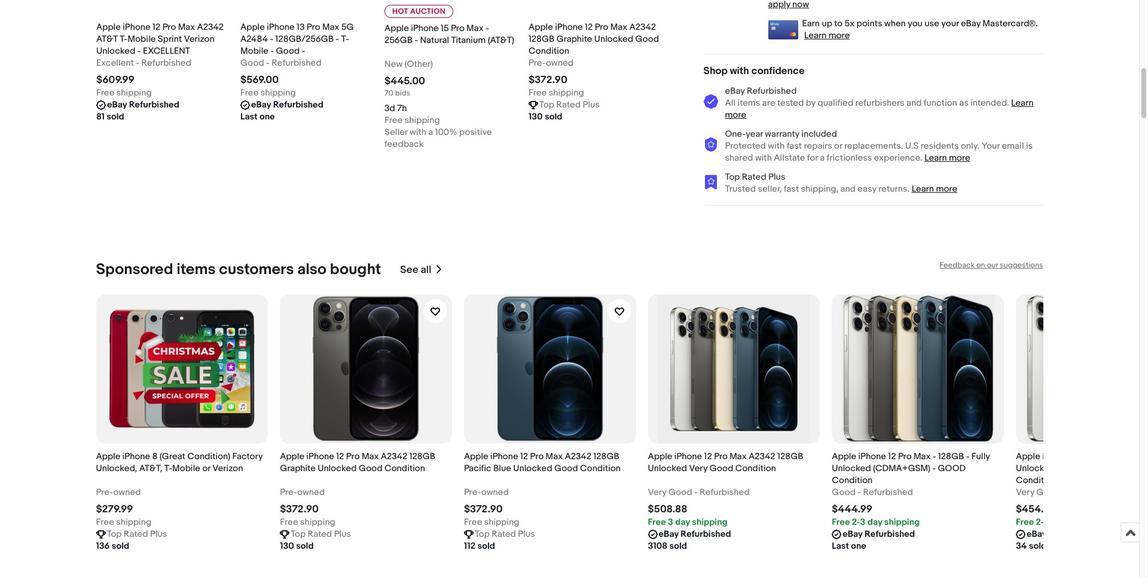 Task type: locate. For each thing, give the bounding box(es) containing it.
ebay refurbished text field down '$569.00' text box
[[251, 99, 323, 111]]

last one text field for $569.00
[[240, 111, 275, 123]]

top rated plus text field down apple iphone 12 pro max a2342 128gb graphite unlocked good condition pre-owned $372.90 free shipping
[[539, 99, 600, 111]]

free down $569.00
[[240, 87, 258, 99]]

trusted
[[725, 184, 756, 195]]

pro for $454.99
[[1082, 452, 1096, 463]]

top rated plus up 130 sold text field
[[291, 529, 351, 541]]

0 horizontal spatial pre-owned $372.90 free shipping
[[280, 488, 335, 529]]

2 horizontal spatial free shipping text field
[[464, 517, 519, 529]]

email
[[1002, 141, 1024, 152]]

128gb
[[528, 34, 554, 45], [410, 452, 435, 463], [594, 452, 619, 463], [778, 452, 804, 463], [938, 452, 964, 463], [1122, 452, 1148, 463]]

apple iphone 13 pro max 5g a2484 - 128gb/256gb - t- mobile - good - good - refurbished $569.00 free shipping
[[240, 22, 354, 99]]

0 horizontal spatial graphite
[[280, 464, 316, 475]]

ebay refurbished for $569.00
[[251, 99, 323, 111]]

owned up $279.99 text box
[[113, 488, 141, 499]]

learn more link up replacements.
[[725, 98, 1034, 121]]

3 day from the left
[[1052, 517, 1066, 529]]

rated
[[556, 99, 581, 111], [742, 172, 767, 183], [124, 529, 148, 541], [308, 529, 332, 541], [492, 529, 516, 541]]

0 horizontal spatial good - refurbished text field
[[240, 57, 321, 69]]

pre-owned text field for $279.99
[[96, 488, 141, 499]]

unlocked
[[594, 34, 633, 45], [96, 45, 135, 57], [318, 464, 357, 475], [513, 464, 552, 475], [648, 464, 687, 475], [832, 464, 871, 475]]

Good - Refurbished text field
[[240, 57, 321, 69], [832, 488, 913, 499]]

see all link
[[400, 261, 443, 279]]

owned inside pre-owned $279.99 free shipping
[[113, 488, 141, 499]]

shipping down $609.99 text field
[[116, 87, 151, 99]]

0 horizontal spatial $372.90
[[280, 504, 319, 516]]

unlocked inside apple iphone 12 pro max a2342 128gb pacific blue unlocked good condition
[[513, 464, 552, 475]]

top up 112 sold
[[475, 529, 490, 541]]

12 inside apple iphone 12 pro max - 128gb - fully unlocked (cdma+gsm) - good condition good - refurbished $444.99 free 2-3 day shipping
[[888, 452, 896, 463]]

2-
[[852, 517, 860, 529], [1036, 517, 1044, 529]]

with details__icon image
[[704, 94, 718, 109], [704, 137, 718, 152], [704, 174, 718, 189]]

free shipping text field down 7h
[[384, 115, 440, 127]]

2 horizontal spatial t-
[[341, 34, 349, 45]]

1 horizontal spatial ebay refurbished text field
[[843, 529, 915, 541]]

good inside apple iphone 12 pro max a2342 128gb graphite unlocked good condition pre-owned $372.90 free shipping
[[635, 34, 659, 45]]

0 vertical spatial learn more
[[725, 98, 1034, 121]]

2 horizontal spatial ebay refurbished text field
[[1027, 529, 1099, 541]]

pre-owned $372.90 free shipping up top rated plus text field
[[280, 488, 335, 529]]

free up seller
[[384, 115, 402, 126]]

128gb inside apple iphone 12 pro max - 128gb - fully unlocked (cdma+gsm) - good condition good - refurbished $444.99 free 2-3 day shipping
[[938, 452, 964, 463]]

2- inside apple iphone 12 pro max - 128gb - fully unlocked (cdma+gsm) - good condition good - refurbished $444.99 free 2-3 day shipping
[[852, 517, 860, 529]]

owned for apple iphone 12 pro max a2342 128gb pacific blue unlocked good condition
[[481, 488, 509, 499]]

rated for apple iphone 12 pro max a2342 128gb pacific blue unlocked good condition
[[492, 529, 516, 541]]

$372.90 for apple iphone 12 pro max a2342 128gb pacific blue unlocked good condition
[[464, 504, 503, 516]]

1 horizontal spatial 3
[[860, 517, 866, 529]]

pro inside apple iphone 15 pro max - 256gb - natural titanium (at&t)
[[451, 23, 464, 34]]

136
[[96, 541, 110, 553]]

max inside apple iphone 12 pro max a2342 128gb pacific blue unlocked good condition
[[546, 452, 563, 463]]

one down '$569.00' text box
[[259, 111, 275, 123]]

0 horizontal spatial last one
[[240, 111, 275, 123]]

136 sold text field
[[96, 541, 129, 553]]

learn inside learn more
[[1011, 98, 1034, 109]]

128gb inside apple iphone 12 pro max a2342 128gb pacific blue unlocked good condition
[[594, 452, 619, 463]]

3 down $508.88 text field
[[668, 517, 673, 529]]

ebay for $444.99
[[843, 529, 863, 541]]

1 horizontal spatial 130 sold
[[528, 111, 562, 123]]

pre-owned $372.90 free shipping down blue
[[464, 488, 519, 529]]

also
[[297, 261, 327, 279]]

ebay refurbished up 81 sold
[[107, 99, 179, 111]]

pre- up 130 sold text box at the left of the page
[[528, 57, 546, 69]]

0 vertical spatial last
[[240, 111, 257, 123]]

1 horizontal spatial last
[[832, 541, 849, 553]]

2 horizontal spatial mobile
[[240, 45, 268, 57]]

with down 'protected' on the top right
[[755, 153, 772, 164]]

0 horizontal spatial ebay refurbished text field
[[251, 99, 323, 111]]

protected with fast repairs or replacements. u.s residents only. your email is shared with allstate for a frictionless experience.
[[725, 141, 1033, 164]]

very inside very good - refurbished $508.88 free 3 day shipping
[[648, 488, 667, 499]]

more down residents
[[936, 184, 958, 195]]

plus for apple iphone 12 pro max a2342 128gb graphite unlocked good condition
[[334, 529, 351, 541]]

shipping inside apple iphone 12 pro max a2342 at&t t-mobile sprint verizon unlocked - excellent excellent - refurbished $609.99 free shipping
[[116, 87, 151, 99]]

our
[[987, 261, 998, 270]]

pre- up $279.99
[[96, 488, 113, 499]]

free 2-3 day shipping text field down "$454.99" at the bottom of page
[[1016, 517, 1104, 529]]

owned up $372.90 text box
[[297, 488, 325, 499]]

learn right returns.
[[912, 184, 934, 195]]

130 inside text field
[[280, 541, 294, 553]]

unlocked inside apple iphone 12 pro max a2342 128gb graphite unlocked good condition pre-owned $372.90 free shipping
[[594, 34, 633, 45]]

new (other) $445.00 70 bids 3d 7h free shipping seller with a 100% positive feedback
[[384, 59, 494, 150]]

t-
[[119, 34, 127, 45], [341, 34, 349, 45], [164, 464, 172, 475]]

128gb for condition
[[594, 452, 619, 463]]

top for apple iphone 12 pro max a2342 128gb graphite unlocked good condition
[[291, 529, 306, 541]]

last down '$569.00' text box
[[240, 111, 257, 123]]

ebay refurbished text field down $444.99 text box
[[843, 529, 915, 541]]

1 horizontal spatial last one text field
[[832, 541, 867, 553]]

ebay refurbished text field down very good - refurbished $508.88 free 3 day shipping
[[659, 529, 731, 541]]

rated up 130 sold text box at the left of the page
[[556, 99, 581, 111]]

learn more link
[[804, 30, 850, 41], [725, 98, 1034, 121], [925, 153, 970, 164], [912, 184, 958, 195]]

128gb inside apple iphone 12 pro max a2342 128gb graphite unlocked good condition pre-owned $372.90 free shipping
[[528, 34, 554, 45]]

up
[[822, 18, 832, 29]]

more down all
[[725, 110, 746, 121]]

0 vertical spatial verizon
[[184, 34, 214, 45]]

are
[[762, 98, 775, 109]]

2 3 from the left
[[860, 517, 866, 529]]

$372.90 down pre-owned text field
[[464, 504, 503, 516]]

0 vertical spatial and
[[907, 98, 922, 109]]

2 horizontal spatial 3
[[1044, 517, 1050, 529]]

mobile up excellent - refurbished text box
[[127, 34, 155, 45]]

12 inside apple iphone 12 pro max - 128gb very good - refurbished $454.99 free 2-3 day shipping
[[1072, 452, 1080, 463]]

0 horizontal spatial free shipping text field
[[280, 517, 335, 529]]

only.
[[961, 141, 980, 152]]

Top Rated Plus text field
[[539, 99, 600, 111], [107, 529, 167, 541], [475, 529, 535, 541]]

refurbished
[[141, 57, 191, 69], [271, 57, 321, 69], [747, 86, 797, 97], [129, 99, 179, 111], [273, 99, 323, 111], [700, 488, 750, 499], [863, 488, 913, 499], [1068, 488, 1118, 499], [681, 529, 731, 541], [865, 529, 915, 541], [1049, 529, 1099, 541]]

and left function
[[907, 98, 922, 109]]

apple iphone 12 pro max a2342 at&t t-mobile sprint verizon unlocked - excellent excellent - refurbished $609.99 free shipping
[[96, 22, 223, 99]]

2 horizontal spatial top rated plus text field
[[539, 99, 600, 111]]

iphone for unlocked
[[122, 22, 150, 33]]

1 2- from the left
[[852, 517, 860, 529]]

learn more up replacements.
[[725, 98, 1034, 121]]

more down to
[[829, 30, 850, 41]]

mobile down (great
[[172, 464, 200, 475]]

very good - refurbished $508.88 free 3 day shipping
[[648, 488, 750, 529]]

1 horizontal spatial 2-
[[1036, 517, 1044, 529]]

last one down '$569.00' text box
[[240, 111, 275, 123]]

(great
[[160, 452, 185, 463]]

1 horizontal spatial or
[[834, 141, 842, 152]]

mobile
[[127, 34, 155, 45], [240, 45, 268, 57], [172, 464, 200, 475]]

130 sold text field
[[528, 111, 562, 123]]

iphone inside the apple iphone 8 (great condition) factory unlocked, at&t, t-mobile or verizon
[[122, 452, 150, 463]]

130 sold for 12
[[528, 111, 562, 123]]

sold for 130 sold text field
[[296, 541, 314, 553]]

eBay Refurbished text field
[[251, 99, 323, 111], [659, 529, 731, 541], [1027, 529, 1099, 541]]

1 3 from the left
[[668, 517, 673, 529]]

2 pre-owned $372.90 free shipping from the left
[[464, 488, 519, 529]]

pro inside apple iphone 12 pro max - 128gb very good - refurbished $454.99 free 2-3 day shipping
[[1082, 452, 1096, 463]]

0 vertical spatial last one text field
[[240, 111, 275, 123]]

$279.99 text field
[[96, 504, 133, 516]]

pre-owned $372.90 free shipping for 112 sold
[[464, 488, 519, 529]]

iphone inside apple iphone 12 pro max - 128gb very good - refurbished $454.99 free 2-3 day shipping
[[1043, 452, 1070, 463]]

top rated plus up 112 sold
[[475, 529, 535, 541]]

with details__icon image left one- on the right of the page
[[704, 137, 718, 152]]

iphone inside apple iphone 12 pro max a2342 128gb pacific blue unlocked good condition
[[490, 452, 518, 463]]

ebay down '$569.00' text box
[[251, 99, 271, 111]]

owned for apple iphone 12 pro max a2342 128gb graphite unlocked good condition
[[297, 488, 325, 499]]

0 horizontal spatial or
[[202, 464, 210, 475]]

1 vertical spatial $372.90 text field
[[464, 504, 503, 516]]

with down one-year warranty included
[[768, 141, 785, 152]]

refurbished inside apple iphone 12 pro max - 128gb very good - refurbished $454.99 free 2-3 day shipping
[[1068, 488, 1118, 499]]

a2484
[[240, 34, 268, 45]]

0 horizontal spatial $372.90 text field
[[464, 504, 503, 516]]

sold for 112 sold text box
[[478, 541, 495, 553]]

protected
[[725, 141, 766, 152]]

refurbished inside apple iphone 13 pro max 5g a2484 - 128gb/256gb - t- mobile - good - good - refurbished $569.00 free shipping
[[271, 57, 321, 69]]

2 2- from the left
[[1036, 517, 1044, 529]]

apple iphone 12 pro max - 128gb very good - refurbished $454.99 free 2-3 day shipping
[[1016, 452, 1148, 529]]

free shipping text field for apple iphone 12 pro max a2342 128gb pacific blue unlocked good condition
[[464, 517, 519, 529]]

top rated plus text field down pre-owned $279.99 free shipping at left
[[107, 529, 167, 541]]

$454.99 text field
[[1016, 504, 1056, 516]]

day
[[675, 517, 690, 529], [868, 517, 882, 529], [1052, 517, 1066, 529]]

shipping up top rated plus text field
[[300, 517, 335, 529]]

shipping down very good - refurbished text field
[[1068, 517, 1104, 529]]

or up the frictionless
[[834, 141, 842, 152]]

0 vertical spatial a
[[428, 127, 433, 138]]

free shipping text field up 130 sold text box at the left of the page
[[528, 87, 584, 99]]

t- down 5g
[[341, 34, 349, 45]]

2 horizontal spatial day
[[1052, 517, 1066, 529]]

top rated plus for apple iphone 12 pro max a2342 128gb pacific blue unlocked good condition
[[475, 529, 535, 541]]

bids
[[395, 89, 410, 98]]

free shipping text field down $609.99 text field
[[96, 87, 151, 99]]

$372.90 up 130 sold text box at the left of the page
[[528, 74, 567, 86]]

Free 2-3 day shipping text field
[[832, 517, 920, 529], [1016, 517, 1104, 529]]

12 inside apple iphone 12 pro max a2342 128gb pacific blue unlocked good condition
[[520, 452, 528, 463]]

0 horizontal spatial last one text field
[[240, 111, 275, 123]]

shipping down $279.99 text box
[[116, 517, 151, 529]]

$372.90
[[528, 74, 567, 86], [280, 504, 319, 516], [464, 504, 503, 516]]

128gb inside apple iphone 12 pro max - 128gb very good - refurbished $454.99 free 2-3 day shipping
[[1122, 452, 1148, 463]]

shipping inside apple iphone 12 pro max a2342 128gb graphite unlocked good condition pre-owned $372.90 free shipping
[[549, 87, 584, 99]]

$609.99 text field
[[96, 74, 134, 86]]

1 vertical spatial a
[[820, 153, 825, 164]]

apple for $454.99
[[1016, 452, 1041, 463]]

1 horizontal spatial ebay refurbished text field
[[659, 529, 731, 541]]

1 vertical spatial ebay refurbished text field
[[843, 529, 915, 541]]

0 horizontal spatial a
[[428, 127, 433, 138]]

verizon
[[184, 34, 214, 45], [212, 464, 243, 475]]

1 horizontal spatial mobile
[[172, 464, 200, 475]]

3 inside very good - refurbished $508.88 free 3 day shipping
[[668, 517, 673, 529]]

0 horizontal spatial one
[[259, 111, 275, 123]]

free down $279.99 text box
[[96, 517, 114, 529]]

ebay mastercard image
[[768, 20, 798, 40]]

1 horizontal spatial top rated plus text field
[[475, 529, 535, 541]]

with details__icon image left "trusted"
[[704, 174, 718, 189]]

1 horizontal spatial last one
[[832, 541, 867, 553]]

fast inside the protected with fast repairs or replacements. u.s residents only. your email is shared with allstate for a frictionless experience.
[[787, 141, 802, 152]]

day down $508.88 text field
[[675, 517, 690, 529]]

0 horizontal spatial 2-
[[852, 517, 860, 529]]

max for unlocked
[[178, 22, 195, 33]]

1 horizontal spatial graphite
[[556, 34, 592, 45]]

0 horizontal spatial free 2-3 day shipping text field
[[832, 517, 920, 529]]

1 horizontal spatial very
[[689, 464, 708, 475]]

1 vertical spatial and
[[841, 184, 856, 195]]

ebay refurbished text field for $508.88
[[659, 529, 731, 541]]

$445.00 text field
[[384, 75, 425, 87]]

very up very good - refurbished text box
[[689, 464, 708, 475]]

iphone inside apple iphone 12 pro max - 128gb - fully unlocked (cdma+gsm) - good condition good - refurbished $444.99 free 2-3 day shipping
[[859, 452, 886, 463]]

ebay refurbished text field for $569.00
[[251, 99, 323, 111]]

apple for mobile
[[240, 22, 265, 33]]

last one down $444.99 text box
[[832, 541, 867, 553]]

0 vertical spatial items
[[738, 98, 760, 109]]

graphite for apple iphone 12 pro max a2342 128gb graphite unlocked good condition
[[280, 464, 316, 475]]

1 vertical spatial last
[[832, 541, 849, 553]]

last
[[240, 111, 257, 123], [832, 541, 849, 553]]

sold for '34 sold' text field
[[1029, 541, 1047, 553]]

rated for apple iphone 8 (great condition) factory unlocked, at&t, t-mobile or verizon
[[124, 529, 148, 541]]

top rated plus text field for $372.90
[[475, 529, 535, 541]]

by
[[806, 98, 816, 109]]

hot
[[392, 7, 408, 16]]

shipping,
[[801, 184, 839, 195]]

1 horizontal spatial and
[[907, 98, 922, 109]]

fast right seller,
[[784, 184, 799, 195]]

good - refurbished text field up $569.00
[[240, 57, 321, 69]]

ebay
[[961, 18, 981, 29], [725, 86, 745, 97], [107, 99, 127, 111], [251, 99, 271, 111], [659, 529, 679, 541], [843, 529, 863, 541], [1027, 529, 1047, 541]]

$569.00
[[240, 74, 278, 86]]

natural
[[420, 35, 449, 46]]

ebay refurbished text field down $454.99 'text box'
[[1027, 529, 1099, 541]]

0 horizontal spatial t-
[[119, 34, 127, 45]]

sprint
[[157, 34, 182, 45]]

3 3 from the left
[[1044, 517, 1050, 529]]

12 for $454.99
[[1072, 452, 1080, 463]]

0 vertical spatial with details__icon image
[[704, 94, 718, 109]]

with up feedback
[[409, 127, 426, 138]]

pre- for apple iphone 8 (great condition) factory unlocked, at&t, t-mobile or verizon
[[96, 488, 113, 499]]

2 with details__icon image from the top
[[704, 137, 718, 152]]

see
[[400, 264, 419, 276]]

0 horizontal spatial 130
[[280, 541, 294, 553]]

apple inside apple iphone 13 pro max 5g a2484 - 128gb/256gb - t- mobile - good - good - refurbished $569.00 free shipping
[[240, 22, 265, 33]]

or
[[834, 141, 842, 152], [202, 464, 210, 475]]

ebay up 81 sold
[[107, 99, 127, 111]]

0 horizontal spatial very
[[648, 488, 667, 499]]

Free shipping text field
[[384, 115, 440, 127], [280, 517, 335, 529], [464, 517, 519, 529]]

1 horizontal spatial $372.90
[[464, 504, 503, 516]]

pre-owned $372.90 free shipping
[[280, 488, 335, 529], [464, 488, 519, 529]]

0 vertical spatial ebay refurbished text field
[[107, 99, 179, 111]]

apple inside the apple iphone 8 (great condition) factory unlocked, at&t, t-mobile or verizon
[[96, 452, 120, 463]]

1 horizontal spatial free 2-3 day shipping text field
[[1016, 517, 1104, 529]]

owned up 130 sold text box at the left of the page
[[546, 57, 573, 69]]

qualified
[[818, 98, 854, 109]]

0 vertical spatial or
[[834, 141, 842, 152]]

34 sold
[[1016, 541, 1047, 553]]

iphone inside apple iphone 12 pro max a2342 128gb graphite unlocked good condition pre-owned $372.90 free shipping
[[555, 22, 583, 33]]

sold
[[106, 111, 124, 123], [545, 111, 562, 123], [112, 541, 129, 553], [296, 541, 314, 553], [478, 541, 495, 553], [670, 541, 687, 553], [1029, 541, 1047, 553]]

pro inside apple iphone 12 pro max a2342 128gb graphite unlocked good condition
[[346, 452, 360, 463]]

apple for pre-
[[528, 22, 553, 33]]

0 horizontal spatial ebay refurbished text field
[[107, 99, 179, 111]]

(at&t)
[[488, 35, 514, 46]]

Last one text field
[[240, 111, 275, 123], [832, 541, 867, 553]]

ebay up all
[[725, 86, 745, 97]]

pre-owned text field up 130 sold text box at the left of the page
[[528, 57, 573, 69]]

apple for verizon
[[96, 452, 120, 463]]

1 vertical spatial mobile
[[240, 45, 268, 57]]

top inside text field
[[291, 529, 306, 541]]

0 horizontal spatial last
[[240, 111, 257, 123]]

12 inside apple iphone 12 pro max a2342 at&t t-mobile sprint verizon unlocked - excellent excellent - refurbished $609.99 free shipping
[[152, 22, 160, 33]]

t- down (great
[[164, 464, 172, 475]]

day inside apple iphone 12 pro max - 128gb - fully unlocked (cdma+gsm) - good condition good - refurbished $444.99 free 2-3 day shipping
[[868, 517, 882, 529]]

apple inside apple iphone 12 pro max - 128gb - fully unlocked (cdma+gsm) - good condition good - refurbished $444.99 free 2-3 day shipping
[[832, 452, 857, 463]]

learn more link down residents
[[925, 153, 970, 164]]

with right 'shop'
[[730, 65, 749, 77]]

free down $454.99 'text box'
[[1016, 517, 1034, 529]]

all
[[725, 98, 736, 109]]

ebay right your
[[961, 18, 981, 29]]

12 inside apple iphone 12 pro max a2342 128gb graphite unlocked good condition pre-owned $372.90 free shipping
[[585, 22, 593, 33]]

128gb inside apple iphone 12 pro max a2342 128gb graphite unlocked good condition
[[410, 452, 435, 463]]

apple inside apple iphone 12 pro max a2342 128gb graphite unlocked good condition
[[280, 452, 304, 463]]

1 vertical spatial items
[[177, 261, 216, 279]]

very
[[689, 464, 708, 475], [648, 488, 667, 499], [1016, 488, 1035, 499]]

unlocked inside apple iphone 12 pro max a2342 at&t t-mobile sprint verizon unlocked - excellent excellent - refurbished $609.99 free shipping
[[96, 45, 135, 57]]

apple
[[96, 22, 120, 33], [240, 22, 265, 33], [528, 22, 553, 33], [384, 23, 409, 34], [96, 452, 120, 463], [280, 452, 304, 463], [464, 452, 488, 463], [648, 452, 673, 463], [832, 452, 857, 463], [1016, 452, 1041, 463]]

$372.90 text field
[[528, 74, 567, 86], [464, 504, 503, 516]]

1 vertical spatial with details__icon image
[[704, 137, 718, 152]]

graphite inside apple iphone 12 pro max a2342 128gb graphite unlocked good condition
[[280, 464, 316, 475]]

1 day from the left
[[675, 517, 690, 529]]

shipping
[[116, 87, 151, 99], [260, 87, 296, 99], [549, 87, 584, 99], [404, 115, 440, 126], [116, 517, 151, 529], [300, 517, 335, 529], [484, 517, 519, 529], [692, 517, 728, 529], [884, 517, 920, 529], [1068, 517, 1104, 529]]

1 horizontal spatial free shipping text field
[[384, 115, 440, 127]]

0 vertical spatial 130
[[528, 111, 543, 123]]

day down $444.99 text box
[[868, 517, 882, 529]]

good
[[938, 464, 966, 475]]

2- down $444.99 text box
[[852, 517, 860, 529]]

1 vertical spatial 130 sold
[[280, 541, 314, 553]]

and for easy
[[841, 184, 856, 195]]

ebay refurbished for $444.99
[[843, 529, 915, 541]]

u.s
[[905, 141, 919, 152]]

a right for
[[820, 153, 825, 164]]

1 horizontal spatial 130
[[528, 111, 543, 123]]

1 vertical spatial last one text field
[[832, 541, 867, 553]]

128gb for -
[[938, 452, 964, 463]]

one-
[[725, 129, 746, 140]]

ebay up 3108 sold
[[659, 529, 679, 541]]

0 horizontal spatial 3
[[668, 517, 673, 529]]

Pre-owned text field
[[528, 57, 573, 69], [96, 488, 141, 499], [280, 488, 325, 499]]

0 vertical spatial mobile
[[127, 34, 155, 45]]

pro
[[162, 22, 176, 33], [306, 22, 320, 33], [595, 22, 608, 33], [451, 23, 464, 34], [346, 452, 360, 463], [530, 452, 544, 463], [714, 452, 728, 463], [898, 452, 912, 463], [1082, 452, 1096, 463]]

0 horizontal spatial day
[[675, 517, 690, 529]]

2 day from the left
[[868, 517, 882, 529]]

one for free
[[851, 541, 867, 553]]

free down $372.90 text box
[[280, 517, 298, 529]]

1 horizontal spatial one
[[851, 541, 867, 553]]

1 vertical spatial one
[[851, 541, 867, 553]]

good inside apple iphone 12 pro max - 128gb - fully unlocked (cdma+gsm) - good condition good - refurbished $444.99 free 2-3 day shipping
[[832, 488, 856, 499]]

Free shipping text field
[[96, 87, 151, 99], [240, 87, 296, 99], [528, 87, 584, 99], [96, 517, 151, 529]]

0 vertical spatial last one
[[240, 111, 275, 123]]

max inside apple iphone 12 pro max - 128gb - fully unlocked (cdma+gsm) - good condition good - refurbished $444.99 free 2-3 day shipping
[[914, 452, 931, 463]]

earn up to 5x points when you use your ebay mastercard®. learn more
[[802, 18, 1038, 41]]

81 sold text field
[[96, 111, 124, 123]]

ebay refurbished down '$569.00' text box
[[251, 99, 323, 111]]

last one text field down '$569.00' text box
[[240, 111, 275, 123]]

1 vertical spatial last one
[[832, 541, 867, 553]]

2 vertical spatial with details__icon image
[[704, 174, 718, 189]]

more inside top rated plus trusted seller, fast shipping, and easy returns. learn more
[[936, 184, 958, 195]]

included
[[802, 129, 837, 140]]

last for $569.00
[[240, 111, 257, 123]]

free shipping text field up 112 sold
[[464, 517, 519, 529]]

replacements.
[[844, 141, 903, 152]]

12 for condition
[[520, 452, 528, 463]]

1 horizontal spatial t-
[[164, 464, 172, 475]]

points
[[857, 18, 882, 29]]

excellent
[[96, 57, 134, 69]]

mobile inside the apple iphone 8 (great condition) factory unlocked, at&t, t-mobile or verizon
[[172, 464, 200, 475]]

and for function
[[907, 98, 922, 109]]

feedback on our suggestions
[[940, 261, 1043, 270]]

1 pre-owned $372.90 free shipping from the left
[[280, 488, 335, 529]]

shared
[[725, 153, 753, 164]]

pre- down pacific
[[464, 488, 481, 499]]

pre-owned text field up $279.99 text box
[[96, 488, 141, 499]]

good
[[635, 34, 659, 45], [276, 45, 299, 57], [240, 57, 264, 69], [359, 464, 383, 475], [554, 464, 578, 475], [710, 464, 733, 475], [669, 488, 692, 499], [832, 488, 856, 499], [1037, 488, 1060, 499]]

2 free 2-3 day shipping text field from the left
[[1016, 517, 1104, 529]]

or down condition)
[[202, 464, 210, 475]]

max for -
[[914, 452, 931, 463]]

1 horizontal spatial pre-owned $372.90 free shipping
[[464, 488, 519, 529]]

81
[[96, 111, 104, 123]]

130 sold text field
[[280, 541, 314, 553]]

plus for apple iphone 8 (great condition) factory unlocked, at&t, t-mobile or verizon
[[150, 529, 167, 541]]

70
[[384, 89, 393, 98]]

112 sold text field
[[464, 541, 495, 553]]

learn right intended.
[[1011, 98, 1034, 109]]

2 horizontal spatial $372.90
[[528, 74, 567, 86]]

free inside apple iphone 12 pro max - 128gb - fully unlocked (cdma+gsm) - good condition good - refurbished $444.99 free 2-3 day shipping
[[832, 517, 850, 529]]

graphite inside apple iphone 12 pro max a2342 128gb graphite unlocked good condition pre-owned $372.90 free shipping
[[556, 34, 592, 45]]

last for free
[[832, 541, 849, 553]]

sold inside "text field"
[[670, 541, 687, 553]]

$372.90 text field down pre-owned text field
[[464, 504, 503, 516]]

130
[[528, 111, 543, 123], [280, 541, 294, 553]]

1 horizontal spatial items
[[738, 98, 760, 109]]

max inside apple iphone 12 pro max a2342 128gb graphite unlocked good condition pre-owned $372.90 free shipping
[[610, 22, 627, 33]]

0 vertical spatial 130 sold
[[528, 111, 562, 123]]

rated up 136 sold
[[124, 529, 148, 541]]

learn more link for earn up to 5x points when you use your ebay mastercard®.
[[804, 30, 850, 41]]

0 horizontal spatial mobile
[[127, 34, 155, 45]]

1 with details__icon image from the top
[[704, 94, 718, 109]]

good - refurbished text field up $444.99 on the right bottom of page
[[832, 488, 913, 499]]

12 for -
[[888, 452, 896, 463]]

last down $444.99 text box
[[832, 541, 849, 553]]

1 free 2-3 day shipping text field from the left
[[832, 517, 920, 529]]

$508.88 text field
[[648, 504, 687, 516]]

top rated plus text field for 12
[[539, 99, 600, 111]]

condition inside apple iphone 12 pro max a2342 128gb unlocked very good condition
[[735, 464, 776, 475]]

New (Other) text field
[[384, 59, 433, 71]]

unlocked,
[[96, 464, 137, 475]]

2 horizontal spatial very
[[1016, 488, 1035, 499]]

1 vertical spatial graphite
[[280, 464, 316, 475]]

0 horizontal spatial pre-owned text field
[[96, 488, 141, 499]]

items for all
[[738, 98, 760, 109]]

12 inside apple iphone 12 pro max a2342 128gb graphite unlocked good condition
[[336, 452, 344, 463]]

hot auction
[[392, 7, 445, 16]]

0 vertical spatial one
[[259, 111, 275, 123]]

shipping down $569.00
[[260, 87, 296, 99]]

with details__icon image for protected with fast repairs or replacements. u.s residents only. your email is shared with allstate for a frictionless experience.
[[704, 137, 718, 152]]

shipping down (cdma+gsm) at bottom
[[884, 517, 920, 529]]

1 horizontal spatial pre-owned text field
[[280, 488, 325, 499]]

$372.90 text field
[[280, 504, 319, 516]]

1 horizontal spatial $372.90 text field
[[528, 74, 567, 86]]

0 horizontal spatial items
[[177, 261, 216, 279]]

one down $444.99 text box
[[851, 541, 867, 553]]

pre- for apple iphone 12 pro max a2342 128gb pacific blue unlocked good condition
[[464, 488, 481, 499]]

eBay Refurbished text field
[[107, 99, 179, 111], [843, 529, 915, 541]]

shipping down 7h
[[404, 115, 440, 126]]

112
[[464, 541, 476, 553]]

1 horizontal spatial a
[[820, 153, 825, 164]]

0 vertical spatial good - refurbished text field
[[240, 57, 321, 69]]

t- inside apple iphone 12 pro max a2342 at&t t-mobile sprint verizon unlocked - excellent excellent - refurbished $609.99 free shipping
[[119, 34, 127, 45]]

items for sponsored
[[177, 261, 216, 279]]

130 sold for $372.90
[[280, 541, 314, 553]]

$508.88
[[648, 504, 687, 516]]

0 vertical spatial graphite
[[556, 34, 592, 45]]

max inside apple iphone 12 pro max a2342 at&t t-mobile sprint verizon unlocked - excellent excellent - refurbished $609.99 free shipping
[[178, 22, 195, 33]]

blue
[[493, 464, 511, 475]]

15
[[441, 23, 449, 34]]

top rated plus up 136 sold
[[107, 529, 167, 541]]

1 horizontal spatial good - refurbished text field
[[832, 488, 913, 499]]

a2342 for apple iphone 12 pro max a2342 at&t t-mobile sprint verizon unlocked - excellent excellent - refurbished $609.99 free shipping
[[197, 22, 223, 33]]

max inside apple iphone 13 pro max 5g a2484 - 128gb/256gb - t- mobile - good - good - refurbished $569.00 free shipping
[[322, 22, 339, 33]]

free up 130 sold text box at the left of the page
[[528, 87, 547, 99]]

max for pre-
[[610, 22, 627, 33]]

0 vertical spatial $372.90 text field
[[528, 74, 567, 86]]

learn down earn
[[804, 30, 827, 41]]

3 with details__icon image from the top
[[704, 174, 718, 189]]

pre- inside pre-owned $279.99 free shipping
[[96, 488, 113, 499]]

ebay up 34 sold
[[1027, 529, 1047, 541]]

pre-owned text field for 12
[[528, 57, 573, 69]]

a left 100% at the left of page
[[428, 127, 433, 138]]

0 horizontal spatial top rated plus text field
[[107, 529, 167, 541]]

0 horizontal spatial and
[[841, 184, 856, 195]]

apple iphone 12 pro max a2342 128gb pacific blue unlocked good condition
[[464, 452, 621, 475]]

factory
[[232, 452, 263, 463]]

Very Good - Refurbished text field
[[648, 488, 750, 499]]

1 vertical spatial 130
[[280, 541, 294, 553]]

on
[[977, 261, 985, 270]]

iphone inside apple iphone 13 pro max 5g a2484 - 128gb/256gb - t- mobile - good - good - refurbished $569.00 free shipping
[[267, 22, 294, 33]]

refurbishers
[[856, 98, 905, 109]]

mobile down a2484
[[240, 45, 268, 57]]

2 horizontal spatial pre-owned text field
[[528, 57, 573, 69]]

and left easy
[[841, 184, 856, 195]]

pre-owned $372.90 free shipping for 130 sold
[[280, 488, 335, 529]]

128gb for pre-
[[528, 34, 554, 45]]

free inside apple iphone 12 pro max a2342 128gb graphite unlocked good condition pre-owned $372.90 free shipping
[[528, 87, 547, 99]]

learn inside top rated plus trusted seller, fast shipping, and easy returns. learn more
[[912, 184, 934, 195]]

a2342 inside apple iphone 12 pro max a2342 at&t t-mobile sprint verizon unlocked - excellent excellent - refurbished $609.99 free shipping
[[197, 22, 223, 33]]

3 down $444.99 text box
[[860, 517, 866, 529]]

top rated plus text field for $279.99
[[107, 529, 167, 541]]

refurbished inside very good - refurbished $508.88 free 3 day shipping
[[700, 488, 750, 499]]

a2342 inside apple iphone 12 pro max a2342 128gb graphite unlocked good condition
[[381, 452, 408, 463]]

ebay refurbished text field for $609.99
[[107, 99, 179, 111]]

apple inside apple iphone 12 pro max - 128gb very good - refurbished $454.99 free 2-3 day shipping
[[1016, 452, 1041, 463]]

1 horizontal spatial day
[[868, 517, 882, 529]]

top up "trusted"
[[725, 172, 740, 183]]

Seller with a 100% positive feedback text field
[[384, 127, 519, 151]]

seller
[[384, 127, 407, 138]]

0 horizontal spatial 130 sold
[[280, 541, 314, 553]]

0 vertical spatial fast
[[787, 141, 802, 152]]

1 vertical spatial good - refurbished text field
[[832, 488, 913, 499]]



Task type: describe. For each thing, give the bounding box(es) containing it.
free inside apple iphone 12 pro max - 128gb very good - refurbished $454.99 free 2-3 day shipping
[[1016, 517, 1034, 529]]

verizon inside the apple iphone 8 (great condition) factory unlocked, at&t, t-mobile or verizon
[[212, 464, 243, 475]]

good inside very good - refurbished $508.88 free 3 day shipping
[[669, 488, 692, 499]]

shipping inside apple iphone 12 pro max - 128gb - fully unlocked (cdma+gsm) - good condition good - refurbished $444.99 free 2-3 day shipping
[[884, 517, 920, 529]]

day inside apple iphone 12 pro max - 128gb very good - refurbished $454.99 free 2-3 day shipping
[[1052, 517, 1066, 529]]

very inside apple iphone 12 pro max a2342 128gb unlocked very good condition
[[689, 464, 708, 475]]

shop with confidence
[[704, 65, 805, 77]]

top rated plus for apple iphone 8 (great condition) factory unlocked, at&t, t-mobile or verizon
[[107, 529, 167, 541]]

pro for -
[[898, 452, 912, 463]]

apple inside apple iphone 12 pro max a2342 128gb unlocked very good condition
[[648, 452, 673, 463]]

256gb
[[384, 35, 412, 46]]

3108 sold
[[648, 541, 687, 553]]

customers
[[219, 261, 294, 279]]

128gb inside apple iphone 12 pro max a2342 128gb unlocked very good condition
[[778, 452, 804, 463]]

$444.99 text field
[[832, 504, 873, 516]]

a2342 for apple iphone 12 pro max a2342 128gb graphite unlocked good condition
[[381, 452, 408, 463]]

more inside earn up to 5x points when you use your ebay mastercard®. learn more
[[829, 30, 850, 41]]

t- inside the apple iphone 8 (great condition) factory unlocked, at&t, t-mobile or verizon
[[164, 464, 172, 475]]

plus for apple iphone 12 pro max a2342 128gb pacific blue unlocked good condition
[[518, 529, 535, 541]]

fully
[[972, 452, 990, 463]]

good inside apple iphone 12 pro max - 128gb very good - refurbished $454.99 free 2-3 day shipping
[[1037, 488, 1060, 499]]

apple for unlocked
[[96, 22, 120, 33]]

confidence
[[752, 65, 805, 77]]

returns.
[[879, 184, 910, 195]]

Top Rated Plus text field
[[291, 529, 351, 541]]

Very Good - Refurbished text field
[[1016, 488, 1118, 499]]

condition inside apple iphone 12 pro max - 128gb - fully unlocked (cdma+gsm) - good condition good - refurbished $444.99 free 2-3 day shipping
[[832, 476, 873, 487]]

a2342 for apple iphone 12 pro max a2342 128gb pacific blue unlocked good condition
[[565, 452, 592, 463]]

shop
[[704, 65, 728, 77]]

top rated plus for apple iphone 12 pro max a2342 128gb graphite unlocked good condition
[[291, 529, 351, 541]]

refurbished inside apple iphone 12 pro max - 128gb - fully unlocked (cdma+gsm) - good condition good - refurbished $444.99 free 2-3 day shipping
[[863, 488, 913, 499]]

at&t,
[[139, 464, 162, 475]]

your
[[942, 18, 959, 29]]

8
[[152, 452, 158, 463]]

rated inside top rated plus trusted seller, fast shipping, and easy returns. learn more
[[742, 172, 767, 183]]

all items are tested by qualified refurbishers and function as intended.
[[725, 98, 1009, 109]]

verizon inside apple iphone 12 pro max a2342 at&t t-mobile sprint verizon unlocked - excellent excellent - refurbished $609.99 free shipping
[[184, 34, 214, 45]]

free shipping text field for apple iphone 12 pro max a2342 128gb graphite unlocked good condition
[[280, 517, 335, 529]]

owned for apple iphone 8 (great condition) factory unlocked, at&t, t-mobile or verizon
[[113, 488, 141, 499]]

free inside apple iphone 12 pro max a2342 at&t t-mobile sprint verizon unlocked - excellent excellent - refurbished $609.99 free shipping
[[96, 87, 114, 99]]

learn more link for trusted seller, fast shipping, and easy returns.
[[912, 184, 958, 195]]

is
[[1026, 141, 1033, 152]]

See all text field
[[400, 264, 431, 276]]

good inside apple iphone 12 pro max a2342 128gb pacific blue unlocked good condition
[[554, 464, 578, 475]]

learn more link for all items are tested by qualified refurbishers and function as intended.
[[725, 98, 1034, 121]]

seller,
[[758, 184, 782, 195]]

allstate
[[774, 153, 805, 164]]

apple inside apple iphone 15 pro max - 256gb - natural titanium (at&t)
[[384, 23, 409, 34]]

Excellent - Refurbished text field
[[96, 57, 191, 69]]

your
[[982, 141, 1000, 152]]

5x
[[845, 18, 855, 29]]

all
[[421, 264, 431, 276]]

128gb/256gb
[[275, 34, 333, 45]]

apple iphone 12 pro max a2342 128gb unlocked very good condition
[[648, 452, 804, 475]]

max for condition
[[546, 452, 563, 463]]

apple iphone 15 pro max - 256gb - natural titanium (at&t)
[[384, 23, 514, 46]]

free 2-3 day shipping text field for $454.99
[[1016, 517, 1104, 529]]

one for $569.00
[[259, 111, 275, 123]]

a inside new (other) $445.00 70 bids 3d 7h free shipping seller with a 100% positive feedback
[[428, 127, 433, 138]]

shipping inside apple iphone 12 pro max - 128gb very good - refurbished $454.99 free 2-3 day shipping
[[1068, 517, 1104, 529]]

mobile inside apple iphone 13 pro max 5g a2484 - 128gb/256gb - t- mobile - good - good - refurbished $569.00 free shipping
[[240, 45, 268, 57]]

top inside top rated plus trusted seller, fast shipping, and easy returns. learn more
[[725, 172, 740, 183]]

$569.00 text field
[[240, 74, 278, 86]]

graphite for apple iphone 12 pro max a2342 128gb graphite unlocked good condition pre-owned $372.90 free shipping
[[556, 34, 592, 45]]

top up 130 sold text box at the left of the page
[[539, 99, 554, 111]]

iphone for verizon
[[122, 452, 150, 463]]

pre- for apple iphone 12 pro max a2342 128gb graphite unlocked good condition
[[280, 488, 297, 499]]

(other)
[[404, 59, 433, 70]]

apple iphone 12 pro max - 128gb - fully unlocked (cdma+gsm) - good condition good - refurbished $444.99 free 2-3 day shipping
[[832, 452, 990, 529]]

unlocked inside apple iphone 12 pro max - 128gb - fully unlocked (cdma+gsm) - good condition good - refurbished $444.99 free 2-3 day shipping
[[832, 464, 871, 475]]

- inside very good - refurbished $508.88 free 3 day shipping
[[694, 488, 698, 499]]

refurbished inside apple iphone 12 pro max a2342 at&t t-mobile sprint verizon unlocked - excellent excellent - refurbished $609.99 free shipping
[[141, 57, 191, 69]]

top for apple iphone 12 pro max a2342 128gb pacific blue unlocked good condition
[[475, 529, 490, 541]]

iphone for mobile
[[267, 22, 294, 33]]

Free 3 day shipping text field
[[648, 517, 728, 529]]

shipping inside very good - refurbished $508.88 free 3 day shipping
[[692, 517, 728, 529]]

last one for free
[[832, 541, 867, 553]]

for
[[807, 153, 818, 164]]

$372.90 for apple iphone 12 pro max a2342 128gb graphite unlocked good condition
[[280, 504, 319, 516]]

12 for unlocked
[[152, 22, 160, 33]]

condition)
[[187, 452, 230, 463]]

max for $454.99
[[1098, 452, 1115, 463]]

good inside apple iphone 12 pro max a2342 128gb unlocked very good condition
[[710, 464, 733, 475]]

max inside apple iphone 15 pro max - 256gb - natural titanium (at&t)
[[466, 23, 483, 34]]

apple for -
[[832, 452, 857, 463]]

free inside very good - refurbished $508.88 free 3 day shipping
[[648, 517, 666, 529]]

(cdma+gsm)
[[873, 464, 931, 475]]

free inside new (other) $445.00 70 bids 3d 7h free shipping seller with a 100% positive feedback
[[384, 115, 402, 126]]

use
[[925, 18, 940, 29]]

positive
[[459, 127, 492, 138]]

or inside the apple iphone 8 (great condition) factory unlocked, at&t, t-mobile or verizon
[[202, 464, 210, 475]]

7h
[[397, 103, 407, 114]]

with inside new (other) $445.00 70 bids 3d 7h free shipping seller with a 100% positive feedback
[[409, 127, 426, 138]]

pre- inside apple iphone 12 pro max a2342 128gb graphite unlocked good condition pre-owned $372.90 free shipping
[[528, 57, 546, 69]]

free inside pre-owned $279.99 free shipping
[[96, 517, 114, 529]]

condition for apple iphone 12 pro max a2342 128gb graphite unlocked good condition pre-owned $372.90 free shipping
[[528, 45, 569, 57]]

iphone for condition
[[490, 452, 518, 463]]

very inside apple iphone 12 pro max - 128gb very good - refurbished $454.99 free 2-3 day shipping
[[1016, 488, 1035, 499]]

ebay inside earn up to 5x points when you use your ebay mastercard®. learn more
[[961, 18, 981, 29]]

ebay refurbished for $454.99
[[1027, 529, 1099, 541]]

$372.90 text field for 12
[[528, 74, 567, 86]]

136 sold
[[96, 541, 129, 553]]

at&t
[[96, 34, 117, 45]]

or inside the protected with fast repairs or replacements. u.s residents only. your email is shared with allstate for a frictionless experience.
[[834, 141, 842, 152]]

unlocked inside apple iphone 12 pro max a2342 128gb unlocked very good condition
[[648, 464, 687, 475]]

ebay for $569.00
[[251, 99, 271, 111]]

feedback
[[940, 261, 975, 270]]

iphone for pre-
[[555, 22, 583, 33]]

rated for apple iphone 12 pro max a2342 128gb graphite unlocked good condition
[[308, 529, 332, 541]]

see all
[[400, 264, 431, 276]]

pro inside apple iphone 12 pro max a2342 128gb unlocked very good condition
[[714, 452, 728, 463]]

apple iphone 12 pro max a2342 128gb graphite unlocked good condition
[[280, 452, 435, 475]]

as
[[959, 98, 969, 109]]

13
[[296, 22, 304, 33]]

max inside apple iphone 12 pro max a2342 128gb graphite unlocked good condition
[[362, 452, 379, 463]]

residents
[[921, 141, 959, 152]]

free shipping text field for $372.90
[[528, 87, 584, 99]]

$279.99
[[96, 504, 133, 516]]

iphone for -
[[859, 452, 886, 463]]

3d
[[384, 103, 395, 114]]

112 sold
[[464, 541, 495, 553]]

1 vertical spatial learn more
[[925, 153, 970, 164]]

$445.00
[[384, 75, 425, 87]]

auction
[[410, 7, 445, 16]]

more inside learn more
[[725, 110, 746, 121]]

pacific
[[464, 464, 491, 475]]

year
[[746, 129, 763, 140]]

$372.90 text field for $372.90
[[464, 504, 503, 516]]

$372.90 inside apple iphone 12 pro max a2342 128gb graphite unlocked good condition pre-owned $372.90 free shipping
[[528, 74, 567, 86]]

owned inside apple iphone 12 pro max a2342 128gb graphite unlocked good condition pre-owned $372.90 free shipping
[[546, 57, 573, 69]]

Pre-owned text field
[[464, 488, 509, 499]]

you
[[908, 18, 923, 29]]

ebay refurbished for $508.88
[[659, 529, 731, 541]]

good - refurbished text field for refurbished
[[240, 57, 321, 69]]

shipping inside new (other) $445.00 70 bids 3d 7h free shipping seller with a 100% positive feedback
[[404, 115, 440, 126]]

free inside apple iphone 13 pro max 5g a2484 - 128gb/256gb - t- mobile - good - good - refurbished $569.00 free shipping
[[240, 87, 258, 99]]

pro for condition
[[530, 452, 544, 463]]

5g
[[341, 22, 354, 33]]

iphone inside apple iphone 15 pro max - 256gb - natural titanium (at&t)
[[411, 23, 439, 34]]

more down only.
[[949, 153, 970, 164]]

sold for 130 sold text box at the left of the page
[[545, 111, 562, 123]]

34 sold text field
[[1016, 541, 1047, 553]]

free up 112 on the left bottom of the page
[[464, 517, 482, 529]]

130 for $372.90
[[280, 541, 294, 553]]

iphone inside apple iphone 12 pro max a2342 128gb graphite unlocked good condition
[[306, 452, 334, 463]]

repairs
[[804, 141, 832, 152]]

sponsored items customers also bought
[[96, 261, 381, 279]]

ebay for $508.88
[[659, 529, 679, 541]]

pro for mobile
[[306, 22, 320, 33]]

unlocked inside apple iphone 12 pro max a2342 128gb graphite unlocked good condition
[[318, 464, 357, 475]]

3d 7h text field
[[384, 103, 407, 115]]

max for mobile
[[322, 22, 339, 33]]

2- inside apple iphone 12 pro max - 128gb very good - refurbished $454.99 free 2-3 day shipping
[[1036, 517, 1044, 529]]

last one text field for free
[[832, 541, 867, 553]]

sold for 3108 sold "text field"
[[670, 541, 687, 553]]

good - refurbished text field for $444.99
[[832, 488, 913, 499]]

shipping up 112 sold
[[484, 517, 519, 529]]

shipping inside apple iphone 13 pro max 5g a2484 - 128gb/256gb - t- mobile - good - good - refurbished $569.00 free shipping
[[260, 87, 296, 99]]

free shipping text field for $569.00
[[240, 87, 296, 99]]

34
[[1016, 541, 1027, 553]]

free 2-3 day shipping text field for $444.99
[[832, 517, 920, 529]]

condition for apple iphone 12 pro max a2342 128gb unlocked very good condition
[[735, 464, 776, 475]]

pre-owned text field for $372.90
[[280, 488, 325, 499]]

shipping inside pre-owned $279.99 free shipping
[[116, 517, 151, 529]]

condition inside apple iphone 12 pro max a2342 128gb pacific blue unlocked good condition
[[580, 464, 621, 475]]

max inside apple iphone 12 pro max a2342 128gb unlocked very good condition
[[730, 452, 747, 463]]

12 inside apple iphone 12 pro max a2342 128gb unlocked very good condition
[[704, 452, 712, 463]]

ebay refurbished for $609.99
[[107, 99, 179, 111]]

a2342 for apple iphone 12 pro max a2342 128gb unlocked very good condition
[[749, 452, 776, 463]]

plus inside top rated plus trusted seller, fast shipping, and easy returns. learn more
[[769, 172, 786, 183]]

with details__icon image for all items are tested by qualified refurbishers and function as intended.
[[704, 94, 718, 109]]

ebay refurbished text field for $444.99
[[843, 529, 915, 541]]

t- inside apple iphone 13 pro max 5g a2484 - 128gb/256gb - t- mobile - good - good - refurbished $569.00 free shipping
[[341, 34, 349, 45]]

earn
[[802, 18, 820, 29]]

intended.
[[971, 98, 1009, 109]]

new
[[384, 59, 402, 70]]

suggestions
[[1000, 261, 1043, 270]]

learn inside earn up to 5x points when you use your ebay mastercard®. learn more
[[804, 30, 827, 41]]

81 sold
[[96, 111, 124, 123]]

when
[[884, 18, 906, 29]]

mastercard®.
[[983, 18, 1038, 29]]

70 bids text field
[[384, 89, 410, 98]]

ebay refurbished text field for $454.99
[[1027, 529, 1099, 541]]

apple for condition
[[464, 452, 488, 463]]

12 for pre-
[[585, 22, 593, 33]]

sold for 136 sold text box
[[112, 541, 129, 553]]

ebay refurbished up are
[[725, 86, 797, 97]]

feedback
[[384, 139, 423, 150]]

day inside very good - refurbished $508.88 free 3 day shipping
[[675, 517, 690, 529]]

130 for 12
[[528, 111, 543, 123]]

mobile inside apple iphone 12 pro max a2342 at&t t-mobile sprint verizon unlocked - excellent excellent - refurbished $609.99 free shipping
[[127, 34, 155, 45]]

ebay for $454.99
[[1027, 529, 1047, 541]]

top rated plus up 130 sold text box at the left of the page
[[539, 99, 600, 111]]

100%
[[435, 127, 457, 138]]

top rated plus trusted seller, fast shipping, and easy returns. learn more
[[725, 172, 958, 195]]

excellent
[[143, 45, 190, 57]]

128gb for $454.99
[[1122, 452, 1148, 463]]

easy
[[858, 184, 877, 195]]

pre-owned $279.99 free shipping
[[96, 488, 151, 529]]

to
[[834, 18, 843, 29]]

a inside the protected with fast repairs or replacements. u.s residents only. your email is shared with allstate for a frictionless experience.
[[820, 153, 825, 164]]

3108 sold text field
[[648, 541, 687, 553]]

apple iphone 12 pro max a2342 128gb graphite unlocked good condition pre-owned $372.90 free shipping
[[528, 22, 659, 99]]

last one for $569.00
[[240, 111, 275, 123]]

fast inside top rated plus trusted seller, fast shipping, and easy returns. learn more
[[784, 184, 799, 195]]

3 inside apple iphone 12 pro max - 128gb very good - refurbished $454.99 free 2-3 day shipping
[[1044, 517, 1050, 529]]

learn down residents
[[925, 153, 947, 164]]

sold for 81 sold text field
[[106, 111, 124, 123]]

iphone for $454.99
[[1043, 452, 1070, 463]]

good inside apple iphone 12 pro max a2342 128gb graphite unlocked good condition
[[359, 464, 383, 475]]

titanium
[[451, 35, 486, 46]]

3 inside apple iphone 12 pro max - 128gb - fully unlocked (cdma+gsm) - good condition good - refurbished $444.99 free 2-3 day shipping
[[860, 517, 866, 529]]

pro for unlocked
[[162, 22, 176, 33]]

iphone inside apple iphone 12 pro max a2342 128gb unlocked very good condition
[[675, 452, 702, 463]]

a2342 for apple iphone 12 pro max a2342 128gb graphite unlocked good condition pre-owned $372.90 free shipping
[[629, 22, 656, 33]]

free shipping text field for $609.99
[[96, 87, 151, 99]]



Task type: vqa. For each thing, say whether or not it's contained in the screenshot.
Parts inside 'link'
no



